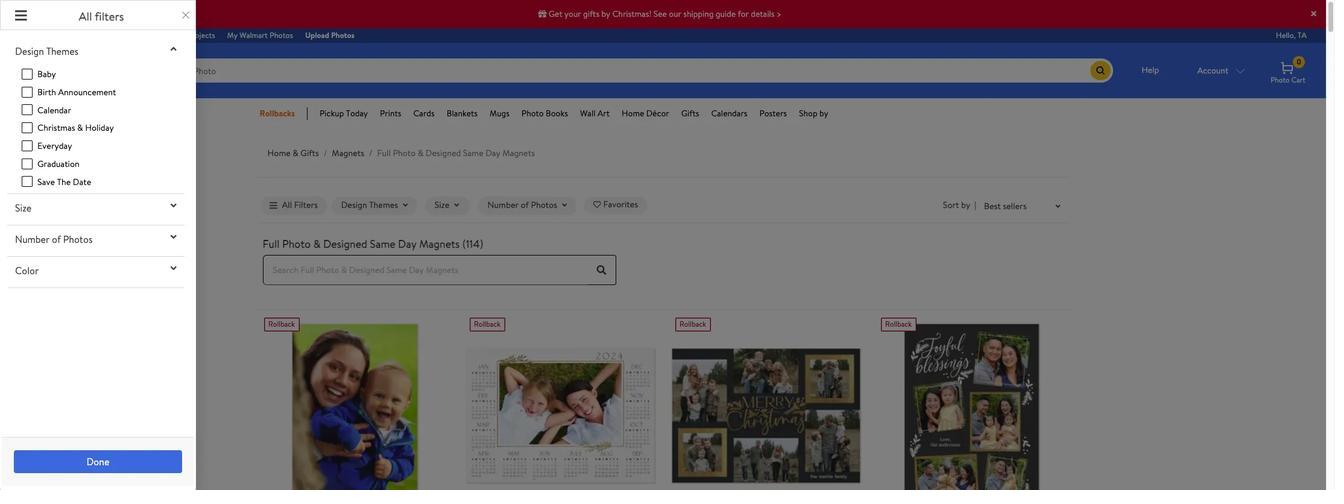 Task type: describe. For each thing, give the bounding box(es) containing it.
angle down image for best sellers button
[[1056, 203, 1061, 211]]

favorites
[[603, 199, 638, 211]]

& down filters on the top
[[313, 236, 321, 251]]

bars image
[[15, 9, 27, 23]]

date
[[73, 176, 91, 188]]

your
[[565, 8, 581, 20]]

angle down image for color
[[171, 264, 177, 273]]

sort-select element
[[943, 199, 977, 212]]

all for all filters
[[79, 8, 92, 24]]

books
[[546, 107, 568, 119]]

graduation
[[37, 158, 79, 170]]

prints
[[380, 107, 401, 119]]

calendars link
[[711, 107, 748, 120]]

shipping
[[684, 8, 714, 20]]

done button
[[14, 451, 182, 473]]

pickup
[[320, 107, 344, 119]]

calendar link
[[22, 104, 71, 116]]

1 vertical spatial number of photos
[[15, 233, 93, 246]]

by for sort by |
[[962, 199, 971, 211]]

walmart.com
[[56, 30, 101, 40]]

1 horizontal spatial of
[[521, 199, 529, 211]]

store
[[121, 30, 140, 40]]

angle down image for the rightmost size button
[[454, 202, 459, 210]]

today
[[346, 107, 368, 119]]

the
[[57, 176, 71, 188]]

help link
[[1129, 59, 1172, 83]]

& down cards link on the top of page
[[418, 147, 424, 159]]

done
[[87, 455, 109, 469]]

0 horizontal spatial gifts
[[301, 147, 319, 159]]

0 horizontal spatial size button
[[7, 197, 184, 220]]

angle up image
[[171, 44, 177, 54]]

baby birth announcement calendar christmas & holiday everyday graduation save the date
[[37, 68, 116, 188]]

1 rollback from the left
[[268, 319, 295, 329]]

photo down all filters button
[[282, 236, 311, 251]]

announcement
[[58, 86, 116, 98]]

designed for full photo & designed same day magnets
[[426, 147, 461, 159]]

prints link
[[380, 107, 401, 120]]

0 horizontal spatial |
[[108, 30, 109, 40]]

hello, ta
[[1276, 30, 1307, 40]]

posters link
[[760, 107, 787, 120]]

my walmart photos
[[227, 30, 293, 40]]

>
[[777, 8, 782, 20]]

my projects
[[175, 30, 215, 40]]

all for all filters
[[282, 199, 292, 211]]

my walmart photos link
[[221, 30, 299, 42]]

photo left cart
[[1271, 75, 1290, 85]]

baby link
[[22, 68, 56, 80]]

wall art
[[580, 107, 610, 119]]

0
[[1297, 57, 1302, 67]]

designed for full photo & designed same day magnets (114)
[[323, 236, 367, 251]]

my projects link
[[169, 30, 221, 42]]

all filters button
[[260, 193, 327, 218]]

everyday
[[37, 140, 72, 152]]

best sellers button
[[977, 194, 1069, 217]]

sort
[[943, 199, 959, 211]]

christmas
[[37, 122, 75, 134]]

×
[[1310, 3, 1319, 24]]

3 rollback link from the left
[[669, 318, 863, 490]]

mugs
[[490, 107, 510, 119]]

4 rollback link from the left
[[875, 318, 1069, 490]]

calendar
[[37, 104, 71, 116]]

see
[[654, 8, 667, 20]]

finder
[[142, 30, 163, 40]]

gift image
[[538, 10, 547, 18]]

gifts
[[583, 8, 600, 20]]

(114)
[[462, 236, 483, 251]]

day for full photo & designed same day magnets
[[486, 147, 501, 159]]

to
[[47, 30, 54, 40]]

best
[[984, 200, 1001, 212]]

1 vertical spatial number
[[15, 233, 50, 246]]

upload
[[305, 30, 329, 40]]

upload photos link
[[299, 30, 361, 42]]

christmas!
[[613, 8, 652, 20]]

baby
[[37, 68, 56, 80]]

1 rollback link from the left
[[258, 318, 451, 490]]

filters
[[95, 8, 124, 24]]

photo books
[[522, 107, 568, 119]]

shop by
[[799, 107, 829, 119]]

filters
[[294, 199, 318, 211]]

my for my walmart photos
[[227, 30, 238, 40]]

2 rollback from the left
[[474, 319, 501, 329]]

guide
[[716, 8, 736, 20]]

rollbacks
[[260, 107, 295, 119]]

magnets for full photo & designed same day magnets
[[503, 147, 535, 159]]

store finder
[[121, 30, 163, 40]]

upload photos
[[305, 30, 355, 40]]

graduation link
[[22, 158, 79, 170]]

posters
[[760, 107, 787, 119]]

cards link
[[413, 107, 435, 120]]

same for full photo & designed same day magnets
[[463, 147, 484, 159]]

size for size button to the left
[[15, 202, 31, 215]]

2 rollback link from the left
[[464, 318, 657, 490]]

birth
[[37, 86, 56, 98]]

ta
[[1298, 30, 1307, 40]]

holiday
[[85, 122, 114, 134]]

help
[[1142, 64, 1159, 76]]

home & gifts
[[268, 147, 319, 159]]

details
[[751, 8, 775, 20]]

calendars
[[711, 107, 748, 119]]

projects
[[187, 30, 215, 40]]

angle down image for size button to the left
[[171, 201, 177, 211]]

home for home & gifts
[[268, 147, 291, 159]]

photo books link
[[522, 107, 568, 120]]

our
[[669, 8, 682, 20]]

1 horizontal spatial themes
[[369, 199, 398, 211]]



Task type: vqa. For each thing, say whether or not it's contained in the screenshot.
"Calendars"
yes



Task type: locate. For each thing, give the bounding box(es) containing it.
gifts right décor
[[681, 107, 699, 119]]

gifts left magnets link
[[301, 147, 319, 159]]

pickup today
[[320, 107, 368, 119]]

1 horizontal spatial designed
[[426, 147, 461, 159]]

same down blankets link at top
[[463, 147, 484, 159]]

hello,
[[1276, 30, 1296, 40]]

rollback
[[268, 319, 295, 329], [474, 319, 501, 329], [680, 319, 706, 329], [885, 319, 912, 329]]

heart image
[[593, 201, 601, 209]]

0 horizontal spatial all
[[79, 8, 92, 24]]

1 my from the left
[[175, 30, 186, 40]]

1 horizontal spatial magnets
[[419, 236, 460, 251]]

design themes down to
[[15, 45, 78, 58]]

full right magnets link
[[377, 147, 391, 159]]

design up full photo & designed same day magnets (114)
[[341, 199, 367, 211]]

full photo & designed same day magnets
[[377, 147, 535, 159]]

full down all filters button
[[263, 236, 280, 251]]

of
[[521, 199, 529, 211], [52, 233, 61, 246]]

day
[[486, 147, 501, 159], [398, 236, 417, 251]]

magnets down mugs link
[[503, 147, 535, 159]]

angle down image inside color button
[[171, 264, 177, 273]]

day up search full photo & designed same day magnets search field
[[398, 236, 417, 251]]

my left walmart
[[227, 30, 238, 40]]

all inside all filters button
[[282, 199, 292, 211]]

sellers
[[1003, 200, 1027, 212]]

décor
[[646, 107, 669, 119]]

save
[[37, 176, 55, 188]]

full for full photo & designed same day magnets
[[377, 147, 391, 159]]

wall
[[580, 107, 596, 119]]

by for shop by
[[820, 107, 829, 119]]

get
[[549, 8, 563, 20]]

1 horizontal spatial by
[[820, 107, 829, 119]]

best sellers
[[984, 200, 1027, 212]]

shop
[[799, 107, 818, 119]]

magnets up search full photo & designed same day magnets search field
[[419, 236, 460, 251]]

photo cart
[[1271, 75, 1306, 85]]

all filters
[[79, 8, 124, 24]]

photos up color button
[[63, 233, 93, 246]]

0 horizontal spatial themes
[[46, 45, 78, 58]]

shop by link
[[799, 107, 829, 120]]

gifts link
[[681, 107, 699, 120]]

1 vertical spatial themes
[[369, 199, 398, 211]]

0 horizontal spatial day
[[398, 236, 417, 251]]

themes
[[46, 45, 78, 58], [369, 199, 398, 211]]

& left holiday
[[77, 122, 83, 134]]

4 rollback from the left
[[885, 319, 912, 329]]

1 horizontal spatial angle down image
[[562, 202, 567, 210]]

full for full photo & designed same day magnets (114)
[[263, 236, 280, 251]]

all left filters on the top
[[282, 199, 292, 211]]

0 horizontal spatial angle down image
[[171, 264, 177, 273]]

& down rollbacks link on the top left of the page
[[293, 147, 299, 159]]

art
[[598, 107, 610, 119]]

size
[[435, 199, 450, 211], [15, 202, 31, 215]]

× link
[[1310, 3, 1319, 24]]

0 vertical spatial angle down image
[[562, 202, 567, 210]]

1 horizontal spatial all
[[282, 199, 292, 211]]

magnets for full photo & designed same day magnets (114)
[[419, 236, 460, 251]]

angle down image for number
[[562, 202, 567, 210]]

photo down prints link
[[393, 147, 416, 159]]

size down graduation link
[[15, 202, 31, 215]]

0 horizontal spatial magnets
[[332, 147, 364, 159]]

0 vertical spatial of
[[521, 199, 529, 211]]

mugs link
[[490, 107, 510, 120]]

&
[[77, 122, 83, 134], [293, 147, 299, 159], [418, 147, 424, 159], [313, 236, 321, 251]]

my for my projects
[[175, 30, 186, 40]]

1 horizontal spatial same
[[463, 147, 484, 159]]

home inside home décor link
[[622, 107, 644, 119]]

0 vertical spatial gifts
[[681, 107, 699, 119]]

wall art link
[[580, 107, 610, 120]]

0 horizontal spatial same
[[370, 236, 396, 251]]

photos right walmart
[[270, 30, 293, 40]]

1 vertical spatial design themes
[[341, 199, 398, 211]]

0 vertical spatial number of photos
[[488, 199, 557, 211]]

1 horizontal spatial number
[[488, 199, 519, 211]]

photo left books
[[522, 107, 544, 119]]

themes up full photo & designed same day magnets (114)
[[369, 199, 398, 211]]

by
[[602, 8, 611, 20], [820, 107, 829, 119], [962, 199, 971, 211]]

design down the back
[[15, 45, 44, 58]]

1 vertical spatial design
[[341, 199, 367, 211]]

0 horizontal spatial home
[[268, 147, 291, 159]]

by right gifts
[[602, 8, 611, 20]]

photos right upload at the left of the page
[[331, 30, 355, 40]]

1 horizontal spatial design
[[341, 199, 367, 211]]

magnets link
[[332, 147, 364, 159]]

0 vertical spatial number
[[488, 199, 519, 211]]

walmart
[[240, 30, 268, 40]]

1 horizontal spatial |
[[975, 199, 977, 211]]

1 horizontal spatial home
[[622, 107, 644, 119]]

1 horizontal spatial size
[[435, 199, 450, 211]]

back
[[29, 30, 45, 40]]

0 vertical spatial all
[[79, 8, 92, 24]]

my up angle up 'icon'
[[175, 30, 186, 40]]

size for the rightmost size button
[[435, 199, 450, 211]]

0 vertical spatial by
[[602, 8, 611, 20]]

1 vertical spatial angle down image
[[171, 264, 177, 273]]

all up walmart.com
[[79, 8, 92, 24]]

1 vertical spatial day
[[398, 236, 417, 251]]

design themes
[[15, 45, 78, 58], [341, 199, 398, 211]]

1 horizontal spatial my
[[227, 30, 238, 40]]

day for full photo & designed same day magnets (114)
[[398, 236, 417, 251]]

0 vertical spatial designed
[[426, 147, 461, 159]]

full
[[377, 147, 391, 159], [263, 236, 280, 251]]

1 horizontal spatial gifts
[[681, 107, 699, 119]]

0 horizontal spatial designed
[[323, 236, 367, 251]]

same up search full photo & designed same day magnets search field
[[370, 236, 396, 251]]

0 vertical spatial same
[[463, 147, 484, 159]]

photos
[[270, 30, 293, 40], [331, 30, 355, 40], [531, 199, 557, 211], [63, 233, 93, 246]]

home left décor
[[622, 107, 644, 119]]

home décor
[[622, 107, 669, 119]]

angle down image
[[171, 201, 177, 211], [403, 202, 408, 210], [454, 202, 459, 210], [1056, 203, 1061, 211], [171, 232, 177, 242]]

1 vertical spatial designed
[[323, 236, 367, 251]]

| inside the "sort-select" element
[[975, 199, 977, 211]]

rollbacks link
[[260, 107, 308, 120]]

home for home décor
[[622, 107, 644, 119]]

| down filters
[[108, 30, 109, 40]]

1 vertical spatial same
[[370, 236, 396, 251]]

themes down back to walmart.com |
[[46, 45, 78, 58]]

0 horizontal spatial full
[[263, 236, 280, 251]]

| left best in the top of the page
[[975, 199, 977, 211]]

color
[[15, 264, 39, 278]]

size button down date
[[7, 197, 184, 220]]

magnets down pickup today link
[[332, 147, 364, 159]]

my inside my walmart photos link
[[227, 30, 238, 40]]

day down mugs link
[[486, 147, 501, 159]]

Search Full Photo & Designed Same Day Magnets search field
[[263, 255, 587, 285]]

Search Photo text field
[[156, 59, 1091, 83]]

by right 'shop' at the top right of page
[[820, 107, 829, 119]]

by right sort
[[962, 199, 971, 211]]

2 my from the left
[[227, 30, 238, 40]]

1 vertical spatial full
[[263, 236, 280, 251]]

angle down image inside best sellers button
[[1056, 203, 1061, 211]]

sort by |
[[943, 199, 977, 211]]

1 vertical spatial by
[[820, 107, 829, 119]]

home & gifts link
[[268, 147, 319, 159]]

number of photos
[[488, 199, 557, 211], [15, 233, 93, 246]]

2 vertical spatial by
[[962, 199, 971, 211]]

0 vertical spatial |
[[108, 30, 109, 40]]

design
[[15, 45, 44, 58], [341, 199, 367, 211]]

0 horizontal spatial my
[[175, 30, 186, 40]]

0 vertical spatial design themes
[[15, 45, 78, 58]]

angle down image
[[562, 202, 567, 210], [171, 264, 177, 273]]

size button
[[425, 197, 470, 215], [7, 197, 184, 220]]

pickup today link
[[320, 107, 368, 120]]

magnets
[[332, 147, 364, 159], [503, 147, 535, 159], [419, 236, 460, 251]]

0 horizontal spatial size
[[15, 202, 31, 215]]

2 horizontal spatial magnets
[[503, 147, 535, 159]]

& inside baby birth announcement calendar christmas & holiday everyday graduation save the date
[[77, 122, 83, 134]]

1 vertical spatial home
[[268, 147, 291, 159]]

1 vertical spatial all
[[282, 199, 292, 211]]

0 vertical spatial day
[[486, 147, 501, 159]]

1 horizontal spatial day
[[486, 147, 501, 159]]

size button up (114)
[[425, 197, 470, 215]]

color button
[[7, 259, 184, 282]]

back to walmart.com |
[[29, 30, 109, 40]]

my
[[175, 30, 186, 40], [227, 30, 238, 40]]

design themes up full photo & designed same day magnets (114)
[[341, 199, 398, 211]]

0 horizontal spatial of
[[52, 233, 61, 246]]

1 vertical spatial |
[[975, 199, 977, 211]]

0 vertical spatial home
[[622, 107, 644, 119]]

for
[[738, 8, 749, 20]]

by inside the "sort-select" element
[[962, 199, 971, 211]]

1 horizontal spatial size button
[[425, 197, 470, 215]]

1 vertical spatial of
[[52, 233, 61, 246]]

0 horizontal spatial by
[[602, 8, 611, 20]]

get your gifts by christmas! see our shipping guide for details >
[[547, 8, 782, 20]]

0 horizontal spatial number of photos
[[15, 233, 93, 246]]

cart
[[1292, 75, 1306, 85]]

same
[[463, 147, 484, 159], [370, 236, 396, 251]]

everyday link
[[22, 140, 72, 152]]

1 horizontal spatial number of photos
[[488, 199, 557, 211]]

same for full photo & designed same day magnets (114)
[[370, 236, 396, 251]]

size down full photo & designed same day magnets
[[435, 199, 450, 211]]

0 horizontal spatial design themes
[[15, 45, 78, 58]]

home décor link
[[622, 107, 669, 120]]

blankets link
[[447, 107, 478, 120]]

|
[[108, 30, 109, 40], [975, 199, 977, 211]]

1 vertical spatial gifts
[[301, 147, 319, 159]]

2 horizontal spatial by
[[962, 199, 971, 211]]

home down rollbacks link on the top left of the page
[[268, 147, 291, 159]]

0 vertical spatial design
[[15, 45, 44, 58]]

all filters
[[282, 199, 318, 211]]

0 vertical spatial full
[[377, 147, 391, 159]]

0 horizontal spatial design
[[15, 45, 44, 58]]

full photo & designed same day magnets (114)
[[263, 236, 483, 251]]

0 horizontal spatial number
[[15, 233, 50, 246]]

1 horizontal spatial design themes
[[341, 199, 398, 211]]

0 vertical spatial themes
[[46, 45, 78, 58]]

photos left heart image
[[531, 199, 557, 211]]

1 horizontal spatial full
[[377, 147, 391, 159]]

3 rollback from the left
[[680, 319, 706, 329]]



